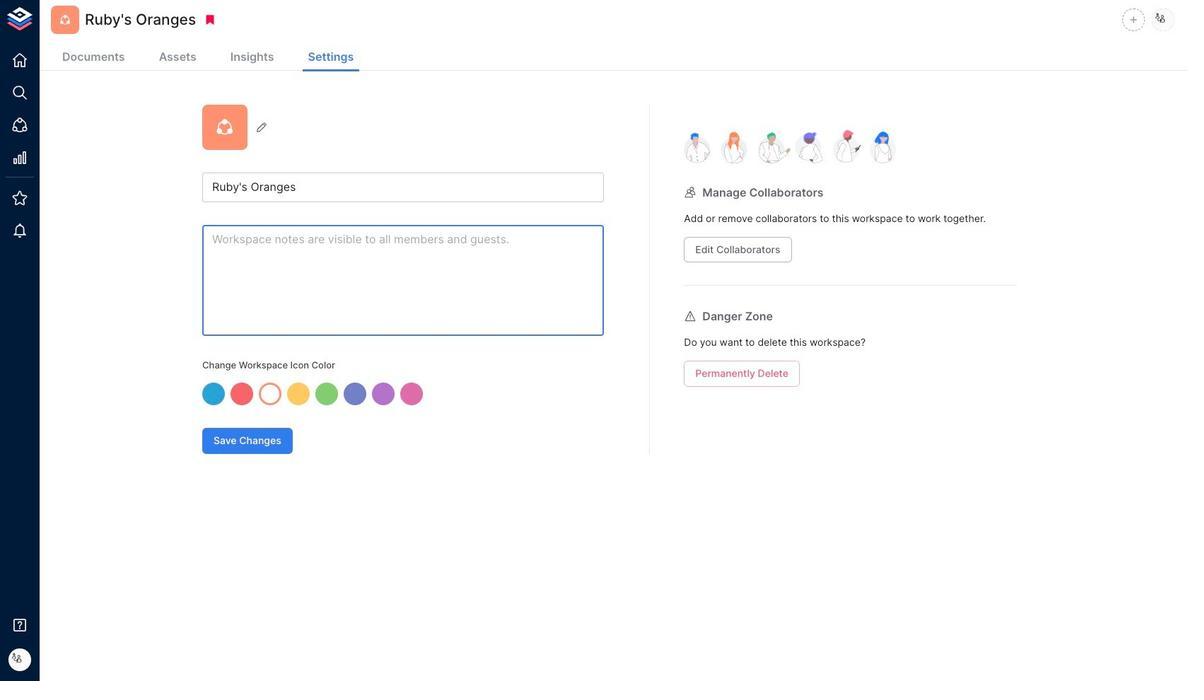 Task type: vqa. For each thing, say whether or not it's contained in the screenshot.
Go Back icon
no



Task type: describe. For each thing, give the bounding box(es) containing it.
remove bookmark image
[[204, 13, 217, 26]]

Workspace Name text field
[[202, 173, 604, 202]]

Workspace notes are visible to all members and guests. text field
[[202, 225, 604, 336]]



Task type: locate. For each thing, give the bounding box(es) containing it.
ruby anderson image
[[1153, 8, 1175, 31]]



